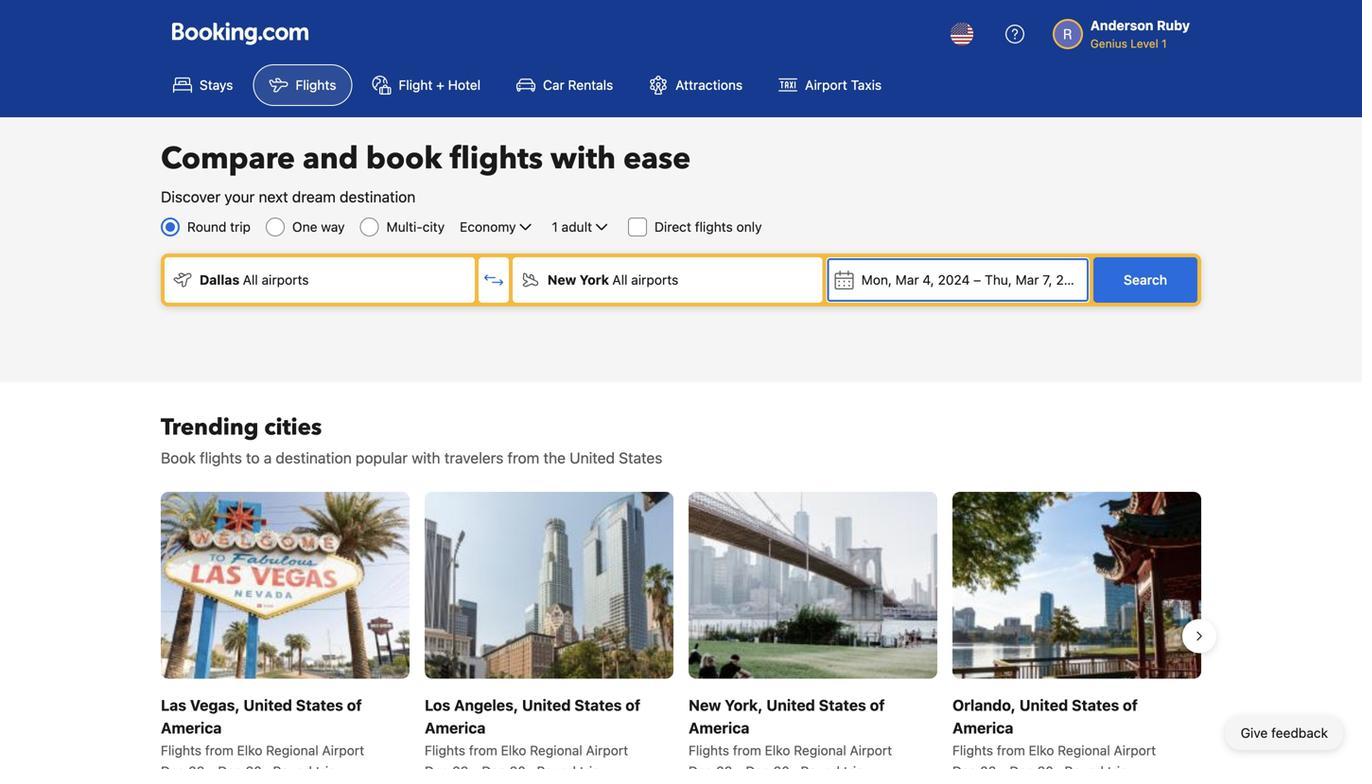 Task type: vqa. For each thing, say whether or not it's contained in the screenshot.
Free to the left
no



Task type: describe. For each thing, give the bounding box(es) containing it.
rentals
[[568, 77, 613, 93]]

discover
[[161, 188, 221, 206]]

united inside the orlando, united states of america flights from elko regional airport
[[1020, 696, 1068, 714]]

genius
[[1091, 37, 1128, 50]]

1 mar from the left
[[896, 272, 919, 288]]

mon, mar 4, 2024 – thu, mar 7, 2024
[[862, 272, 1088, 288]]

of for new york, united states of america
[[870, 696, 885, 714]]

with inside the "trending cities book flights to a destination popular with travelers from the united states"
[[412, 449, 441, 467]]

1 adult button
[[550, 216, 613, 238]]

2 all from the left
[[613, 272, 628, 288]]

popular
[[356, 449, 408, 467]]

america for angeles,
[[425, 719, 486, 737]]

give
[[1241, 725, 1268, 741]]

1 airports from the left
[[262, 272, 309, 288]]

dream
[[292, 188, 336, 206]]

united for los angeles, united states of america
[[522, 696, 571, 714]]

1 adult
[[552, 219, 592, 235]]

from for new york, united states of america
[[733, 743, 762, 758]]

from for los angeles, united states of america
[[469, 743, 498, 758]]

direct
[[655, 219, 692, 235]]

1 2024 from the left
[[938, 272, 970, 288]]

flights inside the orlando, united states of america flights from elko regional airport
[[953, 743, 994, 758]]

america for vegas,
[[161, 719, 222, 737]]

a
[[264, 449, 272, 467]]

trending cities book flights to a destination popular with travelers from the united states
[[161, 412, 663, 467]]

america inside the orlando, united states of america flights from elko regional airport
[[953, 719, 1014, 737]]

airport for los angeles, united states of america
[[586, 743, 628, 758]]

economy
[[460, 219, 516, 235]]

search
[[1124, 272, 1168, 288]]

anderson
[[1091, 18, 1154, 33]]

flights for las vegas, united states of america
[[161, 743, 202, 758]]

2 horizontal spatial flights
[[695, 219, 733, 235]]

hotel
[[448, 77, 481, 93]]

new york, united states of america image
[[689, 492, 938, 679]]

elko for vegas,
[[237, 743, 263, 758]]

one way
[[292, 219, 345, 235]]

from inside the "trending cities book flights to a destination popular with travelers from the united states"
[[508, 449, 540, 467]]

of inside the orlando, united states of america flights from elko regional airport
[[1123, 696, 1138, 714]]

to
[[246, 449, 260, 467]]

las vegas, united states of america image
[[161, 492, 410, 679]]

trip
[[230, 219, 251, 235]]

stays link
[[157, 64, 249, 106]]

direct flights only
[[655, 219, 762, 235]]

los
[[425, 696, 451, 714]]

1 inside anderson ruby genius level 1
[[1162, 37, 1167, 50]]

states for las vegas, united states of america
[[296, 696, 343, 714]]

airport taxis
[[805, 77, 882, 93]]

america for york,
[[689, 719, 750, 737]]

states inside the orlando, united states of america flights from elko regional airport
[[1072, 696, 1120, 714]]

level
[[1131, 37, 1159, 50]]

of for los angeles, united states of america
[[626, 696, 641, 714]]

vegas,
[[190, 696, 240, 714]]

airport inside the orlando, united states of america flights from elko regional airport
[[1114, 743, 1156, 758]]

states for los angeles, united states of america
[[575, 696, 622, 714]]

compare and book flights with ease discover your next dream destination
[[161, 138, 691, 206]]

way
[[321, 219, 345, 235]]

2 2024 from the left
[[1056, 272, 1088, 288]]

regional for vegas,
[[266, 743, 319, 758]]

flight
[[399, 77, 433, 93]]

new york all airports
[[548, 272, 679, 288]]

ease
[[624, 138, 691, 179]]

car rentals link
[[501, 64, 629, 106]]

adult
[[562, 219, 592, 235]]

regional for york,
[[794, 743, 847, 758]]

new york, united states of america flights from elko regional airport
[[689, 696, 892, 758]]

next
[[259, 188, 288, 206]]

los angeles, united states of america flights from elko regional airport
[[425, 696, 641, 758]]

york,
[[725, 696, 763, 714]]

destination inside the "trending cities book flights to a destination popular with travelers from the united states"
[[276, 449, 352, 467]]

7,
[[1043, 272, 1053, 288]]



Task type: locate. For each thing, give the bounding box(es) containing it.
from inside new york, united states of america flights from elko regional airport
[[733, 743, 762, 758]]

1 left the adult
[[552, 219, 558, 235]]

0 vertical spatial 1
[[1162, 37, 1167, 50]]

los angeles, united states of america image
[[425, 492, 674, 679]]

book
[[366, 138, 442, 179]]

1 vertical spatial new
[[689, 696, 721, 714]]

airport inside new york, united states of america flights from elko regional airport
[[850, 743, 892, 758]]

of inside las vegas, united states of america flights from elko regional airport
[[347, 696, 362, 714]]

new left york
[[548, 272, 577, 288]]

4 regional from the left
[[1058, 743, 1111, 758]]

airport inside las vegas, united states of america flights from elko regional airport
[[322, 743, 364, 758]]

flights inside new york, united states of america flights from elko regional airport
[[689, 743, 730, 758]]

states inside the "trending cities book flights to a destination popular with travelers from the united states"
[[619, 449, 663, 467]]

destination down cities
[[276, 449, 352, 467]]

states for new york, united states of america
[[819, 696, 867, 714]]

new for york,
[[689, 696, 721, 714]]

–
[[974, 272, 981, 288]]

regional for angeles,
[[530, 743, 583, 758]]

america inside new york, united states of america flights from elko regional airport
[[689, 719, 750, 737]]

the
[[544, 449, 566, 467]]

with inside compare and book flights with ease discover your next dream destination
[[551, 138, 616, 179]]

states
[[619, 449, 663, 467], [296, 696, 343, 714], [575, 696, 622, 714], [819, 696, 867, 714], [1072, 696, 1120, 714]]

0 horizontal spatial 1
[[552, 219, 558, 235]]

elko for york,
[[765, 743, 790, 758]]

give feedback button
[[1226, 716, 1344, 750]]

flights up and on the top of page
[[296, 77, 336, 93]]

angeles,
[[454, 696, 519, 714]]

america down los
[[425, 719, 486, 737]]

with up 1 adult dropdown button
[[551, 138, 616, 179]]

flights down las
[[161, 743, 202, 758]]

airport for las vegas, united states of america
[[322, 743, 364, 758]]

2 regional from the left
[[530, 743, 583, 758]]

travelers
[[444, 449, 504, 467]]

of inside los angeles, united states of america flights from elko regional airport
[[626, 696, 641, 714]]

2 airports from the left
[[631, 272, 679, 288]]

booking.com logo image
[[172, 22, 308, 45], [172, 22, 308, 45]]

destination
[[340, 188, 416, 206], [276, 449, 352, 467]]

from down orlando,
[[997, 743, 1026, 758]]

united right york,
[[767, 696, 815, 714]]

with
[[551, 138, 616, 179], [412, 449, 441, 467]]

1 horizontal spatial flights
[[450, 138, 543, 179]]

from down 'angeles,' in the left of the page
[[469, 743, 498, 758]]

flights for cities
[[200, 449, 242, 467]]

only
[[737, 219, 762, 235]]

york
[[580, 272, 609, 288]]

from left the
[[508, 449, 540, 467]]

from down york,
[[733, 743, 762, 758]]

search button
[[1094, 257, 1198, 303]]

elko inside las vegas, united states of america flights from elko regional airport
[[237, 743, 263, 758]]

3 regional from the left
[[794, 743, 847, 758]]

region
[[146, 484, 1217, 769]]

elko for angeles,
[[501, 743, 527, 758]]

multi-city
[[387, 219, 445, 235]]

0 horizontal spatial airports
[[262, 272, 309, 288]]

anderson ruby genius level 1
[[1091, 18, 1190, 50]]

from inside the orlando, united states of america flights from elko regional airport
[[997, 743, 1026, 758]]

0 horizontal spatial all
[[243, 272, 258, 288]]

elko inside the orlando, united states of america flights from elko regional airport
[[1029, 743, 1054, 758]]

with right popular
[[412, 449, 441, 467]]

states inside los angeles, united states of america flights from elko regional airport
[[575, 696, 622, 714]]

car rentals
[[543, 77, 613, 93]]

airports down one
[[262, 272, 309, 288]]

car
[[543, 77, 565, 93]]

taxis
[[851, 77, 882, 93]]

orlando, united states of america image
[[953, 492, 1202, 679]]

1 horizontal spatial 2024
[[1056, 272, 1088, 288]]

elko
[[237, 743, 263, 758], [501, 743, 527, 758], [765, 743, 790, 758], [1029, 743, 1054, 758]]

1 horizontal spatial airports
[[631, 272, 679, 288]]

regional
[[266, 743, 319, 758], [530, 743, 583, 758], [794, 743, 847, 758], [1058, 743, 1111, 758]]

from inside las vegas, united states of america flights from elko regional airport
[[205, 743, 234, 758]]

0 vertical spatial destination
[[340, 188, 416, 206]]

regional inside los angeles, united states of america flights from elko regional airport
[[530, 743, 583, 758]]

give feedback
[[1241, 725, 1328, 741]]

mar left 4,
[[896, 272, 919, 288]]

ruby
[[1157, 18, 1190, 33]]

book
[[161, 449, 196, 467]]

2 vertical spatial flights
[[200, 449, 242, 467]]

region containing las vegas, united states of america
[[146, 484, 1217, 769]]

0 vertical spatial new
[[548, 272, 577, 288]]

2024
[[938, 272, 970, 288], [1056, 272, 1088, 288]]

multi-
[[387, 219, 423, 235]]

2 of from the left
[[626, 696, 641, 714]]

1 horizontal spatial 1
[[1162, 37, 1167, 50]]

airport for new york, united states of america
[[850, 743, 892, 758]]

and
[[303, 138, 358, 179]]

regional inside new york, united states of america flights from elko regional airport
[[794, 743, 847, 758]]

flight + hotel link
[[356, 64, 497, 106]]

airport inside los angeles, united states of america flights from elko regional airport
[[586, 743, 628, 758]]

0 vertical spatial with
[[551, 138, 616, 179]]

trending
[[161, 412, 259, 443]]

flights link
[[253, 64, 352, 106]]

city
[[423, 219, 445, 235]]

america down york,
[[689, 719, 750, 737]]

4 of from the left
[[1123, 696, 1138, 714]]

cities
[[264, 412, 322, 443]]

1 vertical spatial 1
[[552, 219, 558, 235]]

mon, mar 4, 2024 – thu, mar 7, 2024 button
[[827, 257, 1090, 303]]

airports down direct
[[631, 272, 679, 288]]

of
[[347, 696, 362, 714], [626, 696, 641, 714], [870, 696, 885, 714], [1123, 696, 1138, 714]]

2 mar from the left
[[1016, 272, 1039, 288]]

mon,
[[862, 272, 892, 288]]

elko inside new york, united states of america flights from elko regional airport
[[765, 743, 790, 758]]

states inside las vegas, united states of america flights from elko regional airport
[[296, 696, 343, 714]]

1 america from the left
[[161, 719, 222, 737]]

1
[[1162, 37, 1167, 50], [552, 219, 558, 235]]

united
[[570, 449, 615, 467], [244, 696, 292, 714], [522, 696, 571, 714], [767, 696, 815, 714], [1020, 696, 1068, 714]]

united inside los angeles, united states of america flights from elko regional airport
[[522, 696, 571, 714]]

destination up multi-
[[340, 188, 416, 206]]

flights for los angeles, united states of america
[[425, 743, 466, 758]]

states inside new york, united states of america flights from elko regional airport
[[819, 696, 867, 714]]

0 horizontal spatial with
[[412, 449, 441, 467]]

0 horizontal spatial 2024
[[938, 272, 970, 288]]

mar
[[896, 272, 919, 288], [1016, 272, 1039, 288]]

all right york
[[613, 272, 628, 288]]

flights for new york, united states of america
[[689, 743, 730, 758]]

1 elko from the left
[[237, 743, 263, 758]]

1 vertical spatial with
[[412, 449, 441, 467]]

from inside los angeles, united states of america flights from elko regional airport
[[469, 743, 498, 758]]

america down orlando,
[[953, 719, 1014, 737]]

1 of from the left
[[347, 696, 362, 714]]

1 inside 1 adult dropdown button
[[552, 219, 558, 235]]

2024 right 7,
[[1056, 272, 1088, 288]]

dallas
[[200, 272, 240, 288]]

attractions link
[[633, 64, 759, 106]]

united for las vegas, united states of america
[[244, 696, 292, 714]]

from down vegas,
[[205, 743, 234, 758]]

3 elko from the left
[[765, 743, 790, 758]]

america inside los angeles, united states of america flights from elko regional airport
[[425, 719, 486, 737]]

mar left 7,
[[1016, 272, 1039, 288]]

airports
[[262, 272, 309, 288], [631, 272, 679, 288]]

1 right level
[[1162, 37, 1167, 50]]

round
[[187, 219, 227, 235]]

regional inside the orlando, united states of america flights from elko regional airport
[[1058, 743, 1111, 758]]

flights
[[450, 138, 543, 179], [695, 219, 733, 235], [200, 449, 242, 467]]

united right vegas,
[[244, 696, 292, 714]]

of inside new york, united states of america flights from elko regional airport
[[870, 696, 885, 714]]

united right 'angeles,' in the left of the page
[[522, 696, 571, 714]]

2024 left the – at top right
[[938, 272, 970, 288]]

flights inside los angeles, united states of america flights from elko regional airport
[[425, 743, 466, 758]]

flights
[[296, 77, 336, 93], [161, 743, 202, 758], [425, 743, 466, 758], [689, 743, 730, 758], [953, 743, 994, 758]]

1 all from the left
[[243, 272, 258, 288]]

0 horizontal spatial flights
[[200, 449, 242, 467]]

flights up economy
[[450, 138, 543, 179]]

2 elko from the left
[[501, 743, 527, 758]]

3 of from the left
[[870, 696, 885, 714]]

orlando,
[[953, 696, 1016, 714]]

america inside las vegas, united states of america flights from elko regional airport
[[161, 719, 222, 737]]

dallas all airports
[[200, 272, 309, 288]]

united inside las vegas, united states of america flights from elko regional airport
[[244, 696, 292, 714]]

airport taxis link
[[763, 64, 898, 106]]

flights inside the "trending cities book flights to a destination popular with travelers from the united states"
[[200, 449, 242, 467]]

1 regional from the left
[[266, 743, 319, 758]]

new left york,
[[689, 696, 721, 714]]

united for new york, united states of america
[[767, 696, 815, 714]]

4 elko from the left
[[1029, 743, 1054, 758]]

of for las vegas, united states of america
[[347, 696, 362, 714]]

new for york
[[548, 272, 577, 288]]

3 america from the left
[[689, 719, 750, 737]]

attractions
[[676, 77, 743, 93]]

america down las
[[161, 719, 222, 737]]

airport
[[805, 77, 848, 93], [322, 743, 364, 758], [586, 743, 628, 758], [850, 743, 892, 758], [1114, 743, 1156, 758]]

feedback
[[1272, 725, 1328, 741]]

1 horizontal spatial new
[[689, 696, 721, 714]]

4 america from the left
[[953, 719, 1014, 737]]

from
[[508, 449, 540, 467], [205, 743, 234, 758], [469, 743, 498, 758], [733, 743, 762, 758], [997, 743, 1026, 758]]

flights down york,
[[689, 743, 730, 758]]

destination inside compare and book flights with ease discover your next dream destination
[[340, 188, 416, 206]]

4,
[[923, 272, 935, 288]]

new
[[548, 272, 577, 288], [689, 696, 721, 714]]

+
[[436, 77, 445, 93]]

orlando, united states of america flights from elko regional airport
[[953, 696, 1156, 758]]

all
[[243, 272, 258, 288], [613, 272, 628, 288]]

stays
[[200, 77, 233, 93]]

flights down los
[[425, 743, 466, 758]]

united inside new york, united states of america flights from elko regional airport
[[767, 696, 815, 714]]

america
[[161, 719, 222, 737], [425, 719, 486, 737], [689, 719, 750, 737], [953, 719, 1014, 737]]

flights down orlando,
[[953, 743, 994, 758]]

flights left to
[[200, 449, 242, 467]]

flights for and
[[450, 138, 543, 179]]

1 horizontal spatial mar
[[1016, 272, 1039, 288]]

flight + hotel
[[399, 77, 481, 93]]

flights inside compare and book flights with ease discover your next dream destination
[[450, 138, 543, 179]]

thu,
[[985, 272, 1012, 288]]

0 vertical spatial flights
[[450, 138, 543, 179]]

from for las vegas, united states of america
[[205, 743, 234, 758]]

one
[[292, 219, 317, 235]]

0 horizontal spatial new
[[548, 272, 577, 288]]

1 vertical spatial destination
[[276, 449, 352, 467]]

new inside new york, united states of america flights from elko regional airport
[[689, 696, 721, 714]]

compare
[[161, 138, 295, 179]]

regional inside las vegas, united states of america flights from elko regional airport
[[266, 743, 319, 758]]

1 horizontal spatial all
[[613, 272, 628, 288]]

0 horizontal spatial mar
[[896, 272, 919, 288]]

your
[[225, 188, 255, 206]]

united right orlando,
[[1020, 696, 1068, 714]]

las vegas, united states of america flights from elko regional airport
[[161, 696, 364, 758]]

all right dallas
[[243, 272, 258, 288]]

1 vertical spatial flights
[[695, 219, 733, 235]]

las
[[161, 696, 186, 714]]

united right the
[[570, 449, 615, 467]]

2 america from the left
[[425, 719, 486, 737]]

elko inside los angeles, united states of america flights from elko regional airport
[[501, 743, 527, 758]]

united inside the "trending cities book flights to a destination popular with travelers from the united states"
[[570, 449, 615, 467]]

1 horizontal spatial with
[[551, 138, 616, 179]]

round trip
[[187, 219, 251, 235]]

flights left the only
[[695, 219, 733, 235]]

flights inside las vegas, united states of america flights from elko regional airport
[[161, 743, 202, 758]]



